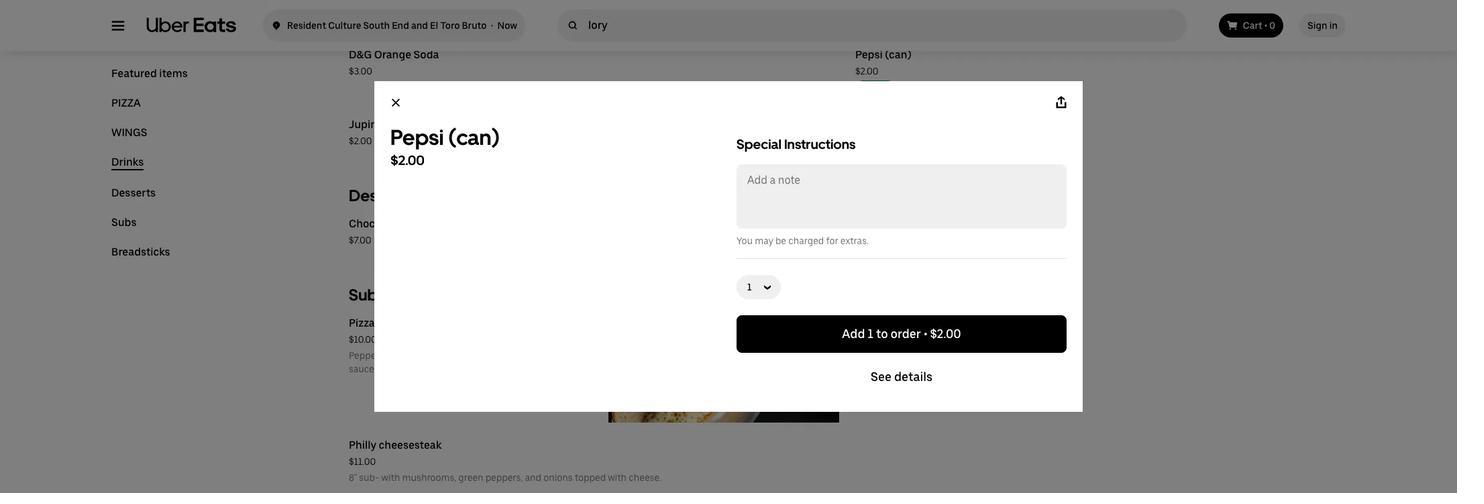 Task type: describe. For each thing, give the bounding box(es) containing it.
in
[[1330, 20, 1338, 31]]

subs button
[[111, 216, 137, 230]]

$10.00
[[349, 334, 377, 345]]

0 vertical spatial subs
[[111, 216, 137, 229]]

$7.00
[[349, 235, 371, 246]]

green
[[459, 472, 484, 483]]

$2.00 down jupina (can) $2.00
[[391, 152, 425, 168]]

peppers,
[[486, 472, 523, 483]]

sub-
[[359, 472, 379, 483]]

0 horizontal spatial •
[[491, 20, 493, 31]]

chocolate
[[349, 217, 400, 230]]

close image
[[391, 97, 401, 108]]

culture
[[328, 20, 361, 31]]

items
[[159, 67, 188, 80]]

1 horizontal spatial subs
[[349, 285, 385, 305]]

0 horizontal spatial with
[[382, 472, 400, 483]]

2 horizontal spatial with
[[608, 472, 627, 483]]

add 1 to order • $2.00
[[842, 327, 961, 341]]

1
[[868, 327, 874, 341]]

jupina (can) $2.00
[[349, 118, 412, 146]]

cheesesteak
[[379, 439, 442, 452]]

• inside dialog dialog
[[924, 327, 928, 341]]

end
[[392, 20, 409, 31]]

featured items
[[111, 67, 188, 80]]

breadsticks button
[[111, 246, 170, 259]]

drinks button
[[111, 156, 144, 170]]

2 horizontal spatial (can)
[[885, 48, 912, 61]]

sub
[[377, 317, 396, 329]]

2 horizontal spatial •
[[1265, 20, 1268, 31]]

$3.00 inside d&g orange soda $3.00
[[349, 66, 372, 77]]

for
[[826, 236, 839, 246]]

$2.00 inside jupina (can) $2.00
[[349, 136, 372, 146]]

pepperoni
[[349, 350, 393, 361]]

navigation containing featured items
[[111, 67, 317, 275]]

cart
[[1243, 20, 1263, 31]]

(can) for pepsi (can)
[[448, 125, 500, 150]]

x button
[[380, 87, 412, 119]]

0
[[1270, 20, 1276, 31]]

sign
[[1308, 20, 1328, 31]]

charged
[[789, 236, 824, 246]]

dialog dialog
[[374, 81, 1083, 412]]

mushrooms,
[[402, 472, 456, 483]]

pizza
[[111, 97, 141, 109]]

onions
[[544, 472, 573, 483]]

south
[[363, 20, 390, 31]]

wings
[[111, 126, 147, 139]]

share ios image
[[1055, 96, 1068, 109]]

philly cheesesteak $11.00 8" sub- with mushrooms, green peppers, and onions topped with cheese.
[[349, 439, 661, 483]]

and for sub
[[395, 350, 411, 361]]

philly inside chicken philly $11.00 8" chicken philly
[[899, 317, 926, 329]]

instructions
[[784, 136, 856, 152]]

sign in link
[[1300, 13, 1346, 38]]

pizza button
[[111, 97, 141, 110]]

0 vertical spatial drinks
[[349, 17, 394, 36]]

be
[[776, 236, 786, 246]]

main navigation menu image
[[111, 19, 125, 32]]



Task type: vqa. For each thing, say whether or not it's contained in the screenshot.
Popular
yes



Task type: locate. For each thing, give the bounding box(es) containing it.
$3.00 down 'popular'
[[856, 136, 879, 146]]

0 vertical spatial and
[[411, 20, 428, 31]]

navigation
[[111, 67, 317, 275]]

bruto
[[462, 20, 487, 31]]

may
[[755, 236, 774, 246]]

mozzarella
[[446, 350, 493, 361]]

cheese
[[495, 350, 525, 361]]

1 vertical spatial pepsi (can) $2.00
[[391, 125, 500, 168]]

desserts
[[349, 186, 414, 205], [111, 187, 156, 199]]

$11.00 for chicken
[[856, 334, 883, 345]]

and
[[411, 20, 428, 31], [395, 350, 411, 361], [525, 472, 542, 483]]

see details button
[[737, 358, 1067, 396]]

and for culture
[[411, 20, 428, 31]]

you
[[737, 236, 753, 246]]

1 horizontal spatial (can)
[[448, 125, 500, 150]]

(can)
[[885, 48, 912, 61], [385, 118, 412, 131], [448, 125, 500, 150]]

special instructions
[[737, 136, 856, 152]]

resident culture south end and el toro bruto • now
[[287, 20, 517, 31]]

with
[[561, 350, 579, 361], [382, 472, 400, 483], [608, 472, 627, 483]]

pepsi (can) $2.00 inside dialog dialog
[[391, 125, 500, 168]]

share ios button
[[1046, 87, 1078, 119]]

$3.00 down d&g
[[349, 66, 372, 77]]

topped inside pizza sub $10.00 pepperoni and melted mozzarella cheese topped with pizza sauce
[[527, 350, 559, 361]]

0 horizontal spatial philly
[[349, 439, 377, 452]]

soda
[[414, 48, 439, 61]]

1 horizontal spatial with
[[561, 350, 579, 361]]

pizza
[[349, 317, 375, 329]]

philly inside philly cheesesteak $11.00 8" sub- with mushrooms, green peppers, and onions topped with cheese.
[[349, 439, 377, 452]]

0 horizontal spatial $11.00
[[349, 456, 376, 467]]

8" for philly cheesesteak
[[349, 472, 357, 483]]

popular
[[861, 84, 890, 93]]

jupina
[[349, 118, 383, 131]]

8"
[[856, 350, 864, 361], [349, 472, 357, 483]]

1 vertical spatial topped
[[575, 472, 606, 483]]

$11.00 inside chicken philly $11.00 8" chicken philly
[[856, 334, 883, 345]]

drinks down wings button
[[111, 156, 144, 168]]

1 horizontal spatial $3.00
[[856, 136, 879, 146]]

pepsi up 'popular'
[[856, 48, 883, 61]]

philly
[[901, 350, 925, 361]]

0 horizontal spatial $3.00
[[349, 66, 372, 77]]

0 vertical spatial topped
[[527, 350, 559, 361]]

0 vertical spatial $11.00
[[856, 334, 883, 345]]

1 vertical spatial and
[[395, 350, 411, 361]]

8" left 'sub-'
[[349, 472, 357, 483]]

$11.00 down chicken
[[856, 334, 883, 345]]

add
[[842, 327, 865, 341]]

you may be charged for extras.
[[737, 236, 869, 246]]

sign in
[[1308, 20, 1338, 31]]

$2.00
[[856, 66, 879, 77], [349, 136, 372, 146], [391, 152, 425, 168], [930, 327, 961, 341]]

orange
[[374, 48, 411, 61]]

featured items button
[[111, 67, 188, 81]]

1 vertical spatial $11.00
[[349, 456, 376, 467]]

1 vertical spatial philly
[[349, 439, 377, 452]]

1 horizontal spatial desserts
[[349, 186, 414, 205]]

• right order
[[924, 327, 928, 341]]

chicken
[[866, 350, 899, 361]]

0 horizontal spatial desserts
[[111, 187, 156, 199]]

pepsi down close 'icon'
[[391, 125, 444, 150]]

• left now
[[491, 20, 493, 31]]

to
[[876, 327, 888, 341]]

chicken
[[856, 317, 896, 329]]

pepsi
[[856, 48, 883, 61], [391, 125, 444, 150]]

chicken philly $11.00 8" chicken philly
[[856, 317, 926, 361]]

0 horizontal spatial (can)
[[385, 118, 412, 131]]

0 horizontal spatial pepsi (can) $2.00
[[391, 125, 500, 168]]

subs down desserts button
[[111, 216, 137, 229]]

philly
[[899, 317, 926, 329], [349, 439, 377, 452]]

2 vertical spatial and
[[525, 472, 542, 483]]

8" down add
[[856, 350, 864, 361]]

1 horizontal spatial drinks
[[349, 17, 394, 36]]

desserts button
[[111, 187, 156, 200]]

0 vertical spatial $3.00
[[349, 66, 372, 77]]

philly right to
[[899, 317, 926, 329]]

topped inside philly cheesesteak $11.00 8" sub- with mushrooms, green peppers, and onions topped with cheese.
[[575, 472, 606, 483]]

8" for chicken philly
[[856, 350, 864, 361]]

resident
[[287, 20, 326, 31]]

el
[[430, 20, 438, 31]]

toro
[[440, 20, 460, 31]]

(can) inside dialog dialog
[[448, 125, 500, 150]]

1 vertical spatial pepsi
[[391, 125, 444, 150]]

$11.00 for philly
[[349, 456, 376, 467]]

$2.00 up 'popular'
[[856, 66, 879, 77]]

and inside philly cheesesteak $11.00 8" sub- with mushrooms, green peppers, and onions topped with cheese.
[[525, 472, 542, 483]]

pepsi (can) $2.00
[[856, 48, 912, 77], [391, 125, 500, 168]]

8" inside philly cheesesteak $11.00 8" sub- with mushrooms, green peppers, and onions topped with cheese.
[[349, 472, 357, 483]]

cheese.
[[629, 472, 661, 483]]

and left onions
[[525, 472, 542, 483]]

1 vertical spatial $3.00
[[856, 136, 879, 146]]

0 horizontal spatial subs
[[111, 216, 137, 229]]

1 horizontal spatial pepsi (can) $2.00
[[856, 48, 912, 77]]

1 vertical spatial subs
[[349, 285, 385, 305]]

drinks up d&g
[[349, 17, 394, 36]]

•
[[491, 20, 493, 31], [1265, 20, 1268, 31], [924, 327, 928, 341]]

topped right cheese
[[527, 350, 559, 361]]

pizza
[[581, 350, 603, 361]]

see
[[871, 370, 892, 384]]

extras.
[[841, 236, 869, 246]]

melted
[[413, 350, 444, 361]]

$11.00
[[856, 334, 883, 345], [349, 456, 376, 467]]

wings button
[[111, 126, 147, 140]]

1 horizontal spatial $11.00
[[856, 334, 883, 345]]

with right 'sub-'
[[382, 472, 400, 483]]

(can) for jupina (can)
[[385, 118, 412, 131]]

chocolate cake $7.00
[[349, 217, 428, 246]]

desserts up 'chocolate'
[[349, 186, 414, 205]]

subs up pizza
[[349, 285, 385, 305]]

Add a note text field
[[738, 166, 1066, 227]]

0 horizontal spatial drinks
[[111, 156, 144, 168]]

and left melted
[[395, 350, 411, 361]]

1 horizontal spatial •
[[924, 327, 928, 341]]

d&g
[[349, 48, 372, 61]]

d&g orange soda $3.00
[[349, 48, 439, 77]]

$3.00
[[349, 66, 372, 77], [856, 136, 879, 146]]

cake
[[403, 217, 428, 230]]

with inside pizza sub $10.00 pepperoni and melted mozzarella cheese topped with pizza sauce
[[561, 350, 579, 361]]

1 vertical spatial drinks
[[111, 156, 144, 168]]

breadsticks
[[111, 246, 170, 258]]

pizza sub $10.00 pepperoni and melted mozzarella cheese topped with pizza sauce
[[349, 317, 603, 374]]

see details
[[871, 370, 933, 384]]

0 horizontal spatial pepsi
[[391, 125, 444, 150]]

0 vertical spatial pepsi
[[856, 48, 883, 61]]

8" inside chicken philly $11.00 8" chicken philly
[[856, 350, 864, 361]]

1 horizontal spatial 8"
[[856, 350, 864, 361]]

pepsi inside dialog dialog
[[391, 125, 444, 150]]

desserts down drinks button
[[111, 187, 156, 199]]

topped
[[527, 350, 559, 361], [575, 472, 606, 483]]

pepsi (can) $2.00 up 'popular'
[[856, 48, 912, 77]]

1 vertical spatial 8"
[[349, 472, 357, 483]]

with left cheese.
[[608, 472, 627, 483]]

$2.00 down the "jupina"
[[349, 136, 372, 146]]

0 horizontal spatial topped
[[527, 350, 559, 361]]

and inside pizza sub $10.00 pepperoni and melted mozzarella cheese topped with pizza sauce
[[395, 350, 411, 361]]

cart • 0
[[1243, 20, 1276, 31]]

$11.00 inside philly cheesesteak $11.00 8" sub- with mushrooms, green peppers, and onions topped with cheese.
[[349, 456, 376, 467]]

featured
[[111, 67, 157, 80]]

0 horizontal spatial 8"
[[349, 472, 357, 483]]

sauce
[[349, 364, 374, 374]]

$2.00 right order
[[930, 327, 961, 341]]

0 vertical spatial philly
[[899, 317, 926, 329]]

1 horizontal spatial pepsi
[[856, 48, 883, 61]]

deliver to image
[[271, 17, 282, 34]]

special
[[737, 136, 782, 152]]

details
[[894, 370, 933, 384]]

uber eats home image
[[146, 17, 236, 34]]

subs
[[111, 216, 137, 229], [349, 285, 385, 305]]

topped right onions
[[575, 472, 606, 483]]

0 vertical spatial 8"
[[856, 350, 864, 361]]

pepsi (can) $2.00 down close 'icon'
[[391, 125, 500, 168]]

0 vertical spatial pepsi (can) $2.00
[[856, 48, 912, 77]]

1 horizontal spatial philly
[[899, 317, 926, 329]]

now
[[498, 20, 517, 31]]

philly up 'sub-'
[[349, 439, 377, 452]]

• left 0
[[1265, 20, 1268, 31]]

drinks
[[349, 17, 394, 36], [111, 156, 144, 168]]

order
[[891, 327, 921, 341]]

with left pizza
[[561, 350, 579, 361]]

1 horizontal spatial topped
[[575, 472, 606, 483]]

and left el
[[411, 20, 428, 31]]

(can) inside jupina (can) $2.00
[[385, 118, 412, 131]]

$11.00 up 'sub-'
[[349, 456, 376, 467]]



